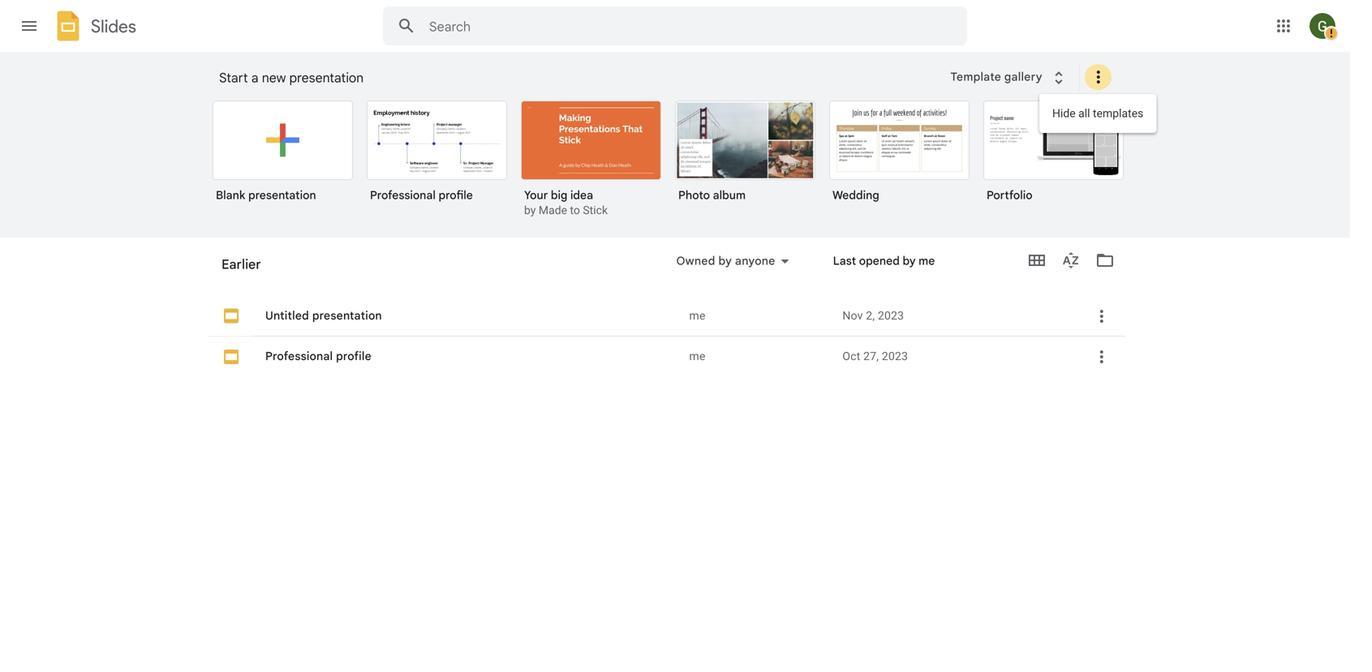 Task type: describe. For each thing, give the bounding box(es) containing it.
album
[[713, 188, 746, 202]]

27,
[[864, 350, 879, 363]]

owned by anyone
[[676, 254, 776, 268]]

photo album option
[[675, 101, 816, 214]]

untitled presentation option
[[209, 296, 1126, 337]]

presentation inside heading
[[289, 70, 364, 86]]

professional for blank presentation
[[370, 188, 436, 202]]

me up last opened by me nov 2, 2023 element at the top of the page
[[919, 254, 935, 268]]

a
[[251, 70, 259, 86]]

your big idea option
[[521, 101, 661, 219]]

slides link
[[52, 10, 136, 45]]

untitled
[[265, 309, 309, 323]]

list box containing untitled presentation
[[209, 296, 1126, 377]]

your big idea by made to stick
[[524, 188, 608, 217]]

presentation for blank presentation
[[248, 188, 316, 202]]

portfolio option
[[984, 101, 1124, 214]]

owned by me element for presentation
[[689, 308, 830, 324]]

oct
[[843, 350, 861, 363]]

professional profile option for blank presentation
[[367, 101, 507, 214]]

new
[[262, 70, 286, 86]]

owned by me element for profile
[[689, 349, 830, 365]]

professional profile option for untitled presentation
[[209, 337, 1126, 377]]

me down the untitled presentation option
[[689, 350, 706, 363]]

start
[[219, 70, 248, 86]]

professional profile for untitled presentation
[[265, 349, 372, 364]]

nov
[[843, 309, 863, 323]]

templates
[[1093, 107, 1144, 120]]

Search bar text field
[[429, 19, 927, 35]]

blank presentation option
[[213, 101, 353, 214]]

earlier for untitled presentation
[[222, 263, 256, 277]]

template
[[951, 70, 1002, 84]]

blank presentation
[[216, 188, 316, 202]]

hide all templates
[[1053, 107, 1144, 120]]

template gallery
[[951, 70, 1043, 84]]

hide
[[1053, 107, 1076, 120]]

start a new presentation
[[219, 70, 364, 86]]

portfolio
[[987, 188, 1033, 202]]

stick
[[583, 204, 608, 217]]



Task type: locate. For each thing, give the bounding box(es) containing it.
me inside the untitled presentation option
[[689, 309, 706, 323]]

by right the anyone
[[802, 264, 816, 278]]

0 vertical spatial professional
[[370, 188, 436, 202]]

to
[[570, 204, 580, 217]]

your
[[524, 188, 548, 202]]

profile for blank presentation
[[439, 188, 473, 202]]

0 horizontal spatial last
[[733, 264, 756, 278]]

by right owned
[[719, 254, 732, 268]]

last opened by me
[[833, 254, 935, 268], [733, 264, 835, 278]]

professional profile for blank presentation
[[370, 188, 473, 202]]

opened
[[859, 254, 900, 268], [759, 264, 800, 278]]

me
[[919, 254, 935, 268], [818, 264, 835, 278], [689, 309, 706, 323], [689, 350, 706, 363]]

by up nov 2, 2023
[[903, 254, 916, 268]]

0 vertical spatial 2023
[[878, 309, 904, 323]]

1 horizontal spatial last
[[833, 254, 856, 268]]

by inside your big idea by made to stick
[[524, 204, 536, 217]]

professional for untitled presentation
[[265, 349, 333, 364]]

made to stick link
[[539, 204, 608, 217]]

wedding option
[[829, 101, 970, 214]]

1 vertical spatial 2023
[[882, 350, 908, 363]]

wedding
[[833, 188, 880, 202]]

blank
[[216, 188, 245, 202]]

1 horizontal spatial profile
[[439, 188, 473, 202]]

nov 2, 2023
[[843, 309, 904, 323]]

presentation for untitled presentation
[[312, 309, 382, 323]]

0 vertical spatial professional profile
[[370, 188, 473, 202]]

professional up the earlier heading
[[370, 188, 436, 202]]

1 vertical spatial list box
[[209, 296, 1126, 377]]

earlier for last opened by me
[[222, 256, 261, 273]]

2 earlier from the top
[[222, 263, 256, 277]]

1 vertical spatial owned by me element
[[689, 349, 830, 365]]

untitled presentation
[[265, 309, 382, 323]]

oct 27, 2023
[[843, 350, 908, 363]]

main menu image
[[19, 16, 39, 36]]

me right the anyone
[[818, 264, 835, 278]]

owned
[[676, 254, 716, 268]]

1 earlier from the top
[[222, 256, 261, 273]]

by down your
[[524, 204, 536, 217]]

0 horizontal spatial opened
[[759, 264, 800, 278]]

all
[[1079, 107, 1090, 120]]

1 owned by me element from the top
[[689, 308, 830, 324]]

photo album
[[678, 188, 746, 202]]

1 vertical spatial professional profile option
[[209, 337, 1126, 377]]

last opened by me nov 2, 2023 element
[[843, 308, 1067, 324]]

1 horizontal spatial professional
[[370, 188, 436, 202]]

owned by anyone button
[[666, 252, 800, 271]]

0 vertical spatial presentation
[[289, 70, 364, 86]]

2023 right 27,
[[882, 350, 908, 363]]

2023 for profile
[[882, 350, 908, 363]]

2023 for presentation
[[878, 309, 904, 323]]

presentation right "new"
[[289, 70, 364, 86]]

last up nov
[[833, 254, 856, 268]]

owned by me element
[[689, 308, 830, 324], [689, 349, 830, 365]]

presentation right blank
[[248, 188, 316, 202]]

1 vertical spatial professional profile
[[265, 349, 372, 364]]

me down owned
[[689, 309, 706, 323]]

2023 inside the untitled presentation option
[[878, 309, 904, 323]]

last right owned
[[733, 264, 756, 278]]

template gallery button
[[940, 62, 1079, 92]]

search image
[[390, 10, 423, 42]]

professional profile option
[[367, 101, 507, 214], [209, 337, 1126, 377]]

0 vertical spatial professional profile option
[[367, 101, 507, 214]]

list box containing blank presentation
[[213, 97, 1146, 239]]

1 horizontal spatial opened
[[859, 254, 900, 268]]

None search field
[[383, 6, 967, 45]]

photo
[[678, 188, 710, 202]]

0 horizontal spatial profile
[[336, 349, 372, 364]]

profile for untitled presentation
[[336, 349, 372, 364]]

2,
[[866, 309, 875, 323]]

earlier heading
[[209, 238, 642, 290]]

earlier
[[222, 256, 261, 273], [222, 263, 256, 277]]

2023 right 2,
[[878, 309, 904, 323]]

2023
[[878, 309, 904, 323], [882, 350, 908, 363]]

professional down untitled in the top of the page
[[265, 349, 333, 364]]

professional profile
[[370, 188, 473, 202], [265, 349, 372, 364]]

1 vertical spatial profile
[[336, 349, 372, 364]]

by
[[524, 204, 536, 217], [719, 254, 732, 268], [903, 254, 916, 268], [802, 264, 816, 278]]

earlier inside the earlier heading
[[222, 256, 261, 273]]

2 vertical spatial presentation
[[312, 309, 382, 323]]

0 vertical spatial list box
[[213, 97, 1146, 239]]

profile down untitled presentation
[[336, 349, 372, 364]]

0 vertical spatial profile
[[439, 188, 473, 202]]

anyone
[[735, 254, 776, 268]]

profile
[[439, 188, 473, 202], [336, 349, 372, 364]]

presentation right untitled in the top of the page
[[312, 309, 382, 323]]

big
[[551, 188, 568, 202]]

gallery
[[1005, 70, 1043, 84]]

made
[[539, 204, 567, 217]]

0 horizontal spatial professional
[[265, 349, 333, 364]]

idea
[[571, 188, 593, 202]]

professional profile down untitled presentation
[[265, 349, 372, 364]]

last
[[833, 254, 856, 268], [733, 264, 756, 278]]

list box
[[213, 97, 1146, 239], [209, 296, 1126, 377]]

2 owned by me element from the top
[[689, 349, 830, 365]]

presentation
[[289, 70, 364, 86], [248, 188, 316, 202], [312, 309, 382, 323]]

1 vertical spatial presentation
[[248, 188, 316, 202]]

by inside popup button
[[719, 254, 732, 268]]

1 vertical spatial professional
[[265, 349, 333, 364]]

slides
[[91, 15, 136, 37]]

start a new presentation heading
[[219, 52, 940, 104]]

professional profile up the earlier heading
[[370, 188, 473, 202]]

0 vertical spatial owned by me element
[[689, 308, 830, 324]]

professional
[[370, 188, 436, 202], [265, 349, 333, 364]]

profile up the earlier heading
[[439, 188, 473, 202]]

last opened by me oct 27, 2023 element
[[843, 349, 1067, 365]]



Task type: vqa. For each thing, say whether or not it's contained in the screenshot.
anyone
yes



